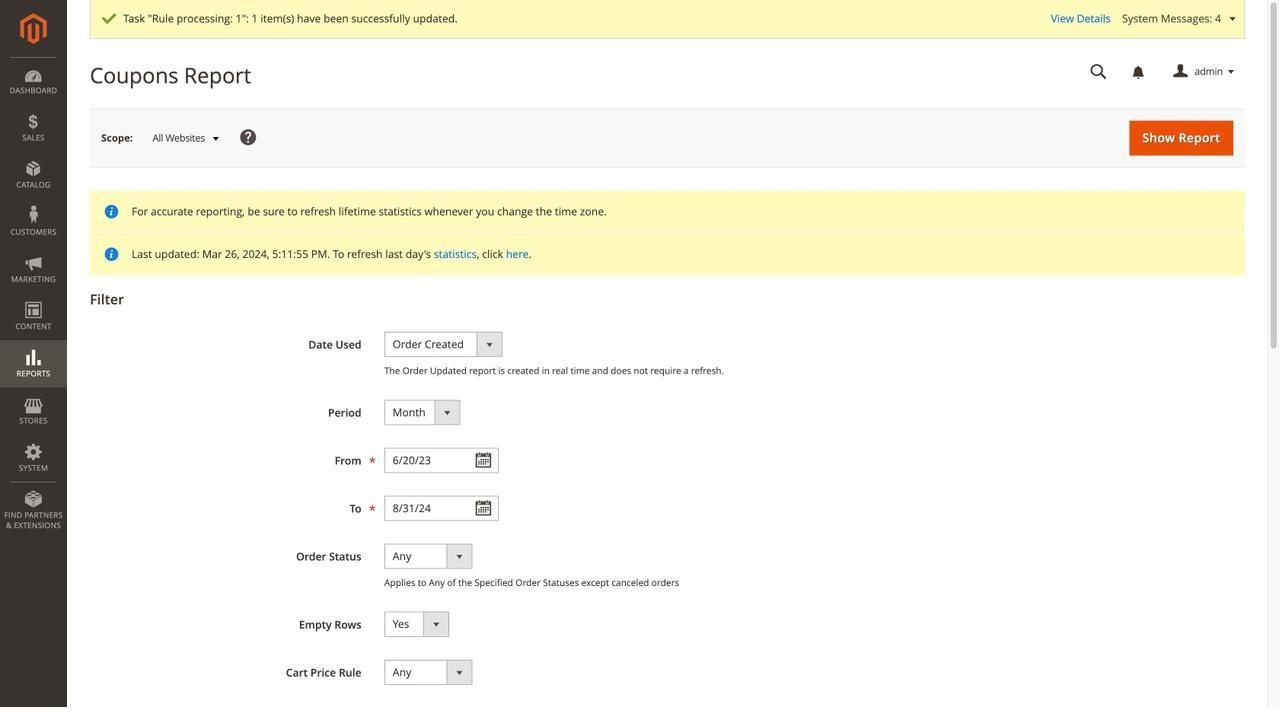 Task type: vqa. For each thing, say whether or not it's contained in the screenshot.
From text field
no



Task type: locate. For each thing, give the bounding box(es) containing it.
menu bar
[[0, 57, 67, 539]]

None text field
[[384, 448, 499, 473], [384, 496, 499, 521], [384, 448, 499, 473], [384, 496, 499, 521]]

None text field
[[1080, 59, 1118, 85]]



Task type: describe. For each thing, give the bounding box(es) containing it.
magento admin panel image
[[20, 13, 47, 44]]



